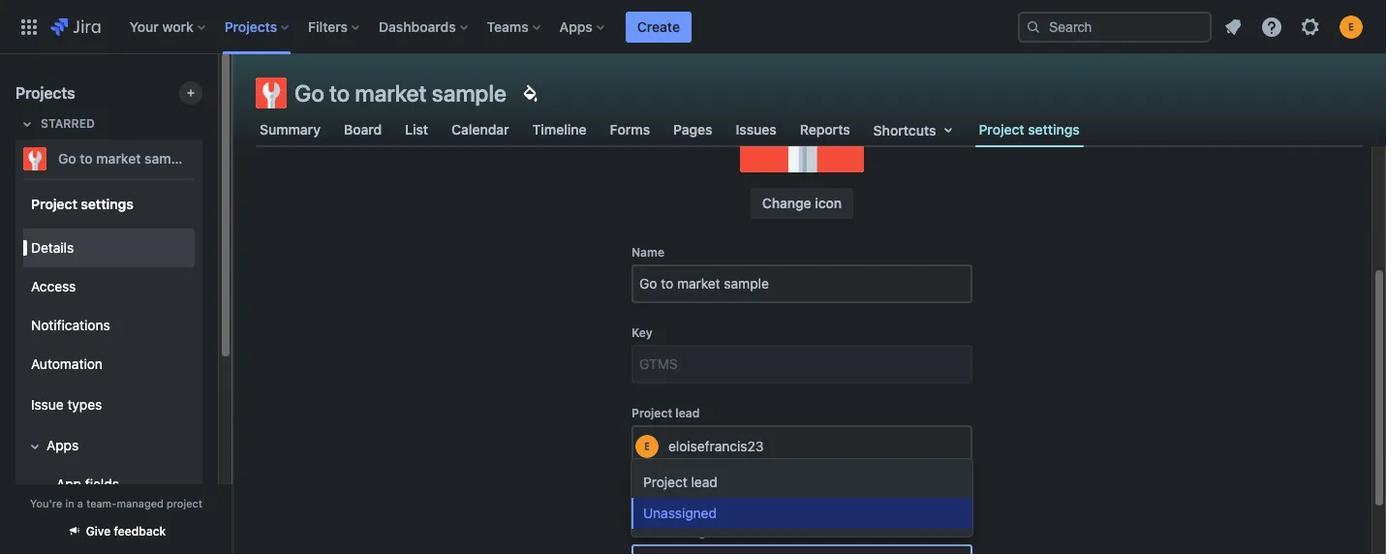 Task type: vqa. For each thing, say whether or not it's contained in the screenshot.
Automation Link
yes



Task type: locate. For each thing, give the bounding box(es) containing it.
project up 'details'
[[31, 195, 77, 212]]

project right managed
[[167, 497, 202, 510]]

icon
[[815, 195, 842, 211]]

go to market sample link
[[16, 140, 195, 178]]

0 vertical spatial project settings
[[979, 121, 1080, 137]]

reports
[[800, 121, 850, 138]]

to up board
[[329, 79, 350, 107]]

0 vertical spatial settings
[[1028, 121, 1080, 137]]

lead inside make sure your project lead has access to issues in the project.
[[761, 472, 784, 486]]

market up details 'link'
[[96, 150, 141, 167]]

0 vertical spatial market
[[355, 79, 427, 107]]

to
[[329, 79, 350, 107], [80, 150, 93, 167], [851, 472, 862, 486]]

notifications
[[31, 316, 110, 333]]

lead up "eloisefrancis23"
[[676, 406, 700, 420]]

project up eloisefrancis23 icon
[[632, 406, 673, 420]]

market up list
[[355, 79, 427, 107]]

1 vertical spatial market
[[96, 150, 141, 167]]

0 horizontal spatial to
[[80, 150, 93, 167]]

shortcuts
[[874, 122, 936, 138]]

project inside tab list
[[979, 121, 1025, 137]]

1 vertical spatial to
[[80, 150, 93, 167]]

issue types link
[[23, 384, 195, 426]]

1 horizontal spatial in
[[903, 472, 913, 486]]

calendar link
[[448, 112, 513, 147]]

issue
[[31, 396, 64, 412]]

eloisefrancis23 image
[[636, 435, 659, 458]]

0 vertical spatial in
[[903, 472, 913, 486]]

project lead up eloisefrancis23 icon
[[632, 406, 700, 420]]

default assignee
[[632, 525, 727, 540]]

forms
[[610, 121, 650, 138]]

2 vertical spatial to
[[851, 472, 862, 486]]

group containing details
[[19, 223, 195, 548]]

1 horizontal spatial project settings
[[979, 121, 1080, 137]]

pages
[[674, 121, 713, 138]]

timeline
[[533, 121, 587, 138]]

in left a
[[65, 497, 74, 510]]

lead left has
[[761, 472, 784, 486]]

settings
[[1028, 121, 1080, 137], [81, 195, 134, 212]]

eloisefrancis23
[[669, 438, 764, 455]]

0 vertical spatial sample
[[432, 79, 507, 107]]

1 vertical spatial project settings
[[31, 195, 134, 212]]

sample
[[432, 79, 507, 107], [145, 150, 191, 167]]

tab list
[[244, 112, 1375, 147]]

project inside make sure your project lead has access to issues in the project.
[[719, 472, 757, 486]]

1 group from the top
[[19, 178, 195, 554]]

project
[[979, 121, 1025, 137], [31, 195, 77, 212], [632, 406, 673, 420], [643, 474, 688, 490]]

you're
[[30, 497, 62, 510]]

project right shortcuts popup button
[[979, 121, 1025, 137]]

0 horizontal spatial in
[[65, 497, 74, 510]]

pages link
[[670, 112, 717, 147]]

settings inside tab list
[[1028, 121, 1080, 137]]

fields
[[85, 475, 119, 492]]

give feedback button
[[55, 515, 178, 547]]

project.
[[632, 487, 674, 502]]

0 vertical spatial to
[[329, 79, 350, 107]]

jira image
[[50, 15, 101, 38], [50, 15, 101, 38]]

2 group from the top
[[19, 223, 195, 548]]

0 horizontal spatial project
[[167, 497, 202, 510]]

make sure your project lead has access to issues in the project.
[[632, 472, 934, 502]]

project lead
[[632, 406, 700, 420], [643, 474, 718, 490]]

starred
[[41, 116, 95, 131]]

1 horizontal spatial go to market sample
[[295, 79, 507, 107]]

lead
[[676, 406, 700, 420], [761, 472, 784, 486], [691, 474, 718, 490]]

go down starred
[[58, 150, 76, 167]]

1 vertical spatial go to market sample
[[58, 150, 191, 167]]

1 vertical spatial sample
[[145, 150, 191, 167]]

issues
[[865, 472, 900, 486]]

in inside make sure your project lead has access to issues in the project.
[[903, 472, 913, 486]]

2 horizontal spatial to
[[851, 472, 862, 486]]

1 horizontal spatial project
[[719, 472, 757, 486]]

group
[[19, 178, 195, 554], [19, 223, 195, 548]]

the
[[916, 472, 934, 486]]

key
[[632, 326, 653, 340]]

summary link
[[256, 112, 325, 147]]

0 horizontal spatial go to market sample
[[58, 150, 191, 167]]

in
[[903, 472, 913, 486], [65, 497, 74, 510]]

1 vertical spatial go
[[58, 150, 76, 167]]

sure
[[664, 472, 688, 486]]

help image
[[1261, 15, 1284, 38]]

to left issues
[[851, 472, 862, 486]]

create button
[[626, 11, 692, 42]]

summary
[[260, 121, 321, 138]]

1 horizontal spatial settings
[[1028, 121, 1080, 137]]

0 vertical spatial project lead
[[632, 406, 700, 420]]

app
[[56, 475, 81, 492]]

0 horizontal spatial settings
[[81, 195, 134, 212]]

assignee
[[676, 525, 727, 540]]

access link
[[23, 267, 195, 306]]

1 vertical spatial settings
[[81, 195, 134, 212]]

market
[[355, 79, 427, 107], [96, 150, 141, 167]]

board link
[[340, 112, 386, 147]]

to down starred
[[80, 150, 93, 167]]

0 vertical spatial project
[[719, 472, 757, 486]]

name
[[632, 245, 665, 260]]

access
[[31, 278, 76, 294]]

1 vertical spatial project
[[167, 497, 202, 510]]

1 horizontal spatial go
[[295, 79, 324, 107]]

settings image
[[1299, 15, 1323, 38]]

to inside make sure your project lead has access to issues in the project.
[[851, 472, 862, 486]]

make
[[632, 472, 661, 486]]

project avatar image
[[740, 48, 864, 172]]

project
[[719, 472, 757, 486], [167, 497, 202, 510]]

in left the
[[903, 472, 913, 486]]

0 horizontal spatial go
[[58, 150, 76, 167]]

unassigned
[[643, 505, 717, 521]]

go up summary
[[295, 79, 324, 107]]

details link
[[23, 229, 195, 267]]

project settings
[[979, 121, 1080, 137], [31, 195, 134, 212]]

go to market sample down starred
[[58, 150, 191, 167]]

Name field
[[634, 266, 971, 301]]

expand image
[[23, 435, 47, 458]]

list link
[[401, 112, 432, 147]]

project lead up unassigned
[[643, 474, 718, 490]]

projects
[[16, 84, 75, 102]]

go to market sample up list
[[295, 79, 507, 107]]

has
[[787, 472, 806, 486]]

project up unassigned
[[643, 474, 688, 490]]

types
[[67, 396, 102, 412]]

forms link
[[606, 112, 654, 147]]

0 horizontal spatial sample
[[145, 150, 191, 167]]

go to market sample
[[295, 79, 507, 107], [58, 150, 191, 167]]

project right your
[[719, 472, 757, 486]]

project settings inside group
[[31, 195, 134, 212]]

appswitcher icon image
[[17, 15, 41, 38]]

go
[[295, 79, 324, 107], [58, 150, 76, 167]]

0 horizontal spatial project settings
[[31, 195, 134, 212]]



Task type: describe. For each thing, give the bounding box(es) containing it.
give
[[86, 524, 111, 539]]

group containing project settings
[[19, 178, 195, 554]]

automation link
[[23, 345, 195, 384]]

notifications image
[[1222, 15, 1245, 38]]

primary element
[[12, 0, 1018, 54]]

reports link
[[796, 112, 854, 147]]

give feedback
[[86, 524, 166, 539]]

1 vertical spatial project lead
[[643, 474, 718, 490]]

Key field
[[634, 347, 971, 382]]

a
[[77, 497, 83, 510]]

change
[[762, 195, 812, 211]]

change icon button
[[751, 188, 854, 219]]

0 vertical spatial go to market sample
[[295, 79, 507, 107]]

managed
[[117, 497, 164, 510]]

list
[[405, 121, 428, 138]]

you're in a team-managed project
[[30, 497, 202, 510]]

1 horizontal spatial sample
[[432, 79, 507, 107]]

your profile and settings image
[[1340, 15, 1363, 38]]

collapse starred projects image
[[16, 112, 39, 136]]

lead right sure
[[691, 474, 718, 490]]

your
[[691, 472, 715, 486]]

1 horizontal spatial market
[[355, 79, 427, 107]]

1 horizontal spatial to
[[329, 79, 350, 107]]

create
[[637, 18, 680, 34]]

issue types
[[31, 396, 102, 412]]

go inside go to market sample link
[[58, 150, 76, 167]]

project settings inside tab list
[[979, 121, 1080, 137]]

issues
[[736, 121, 777, 138]]

default
[[632, 525, 673, 540]]

apps button
[[23, 426, 195, 465]]

notifications link
[[23, 306, 195, 345]]

feedback
[[114, 524, 166, 539]]

Search field
[[1018, 11, 1212, 42]]

details
[[31, 239, 74, 255]]

tab list containing project settings
[[244, 112, 1375, 147]]

app fields link
[[35, 465, 195, 504]]

shortcuts button
[[870, 112, 964, 147]]

app fields
[[56, 475, 119, 492]]

0 vertical spatial go
[[295, 79, 324, 107]]

change icon
[[762, 195, 842, 211]]

0 horizontal spatial market
[[96, 150, 141, 167]]

settings inside group
[[81, 195, 134, 212]]

search image
[[1026, 19, 1042, 34]]

automation
[[31, 355, 103, 372]]

project inside group
[[31, 195, 77, 212]]

timeline link
[[529, 112, 591, 147]]

apps
[[47, 437, 79, 453]]

calendar
[[452, 121, 509, 138]]

create banner
[[0, 0, 1386, 54]]

team-
[[86, 497, 117, 510]]

issues link
[[732, 112, 781, 147]]

1 vertical spatial in
[[65, 497, 74, 510]]

board
[[344, 121, 382, 138]]

access
[[810, 472, 848, 486]]



